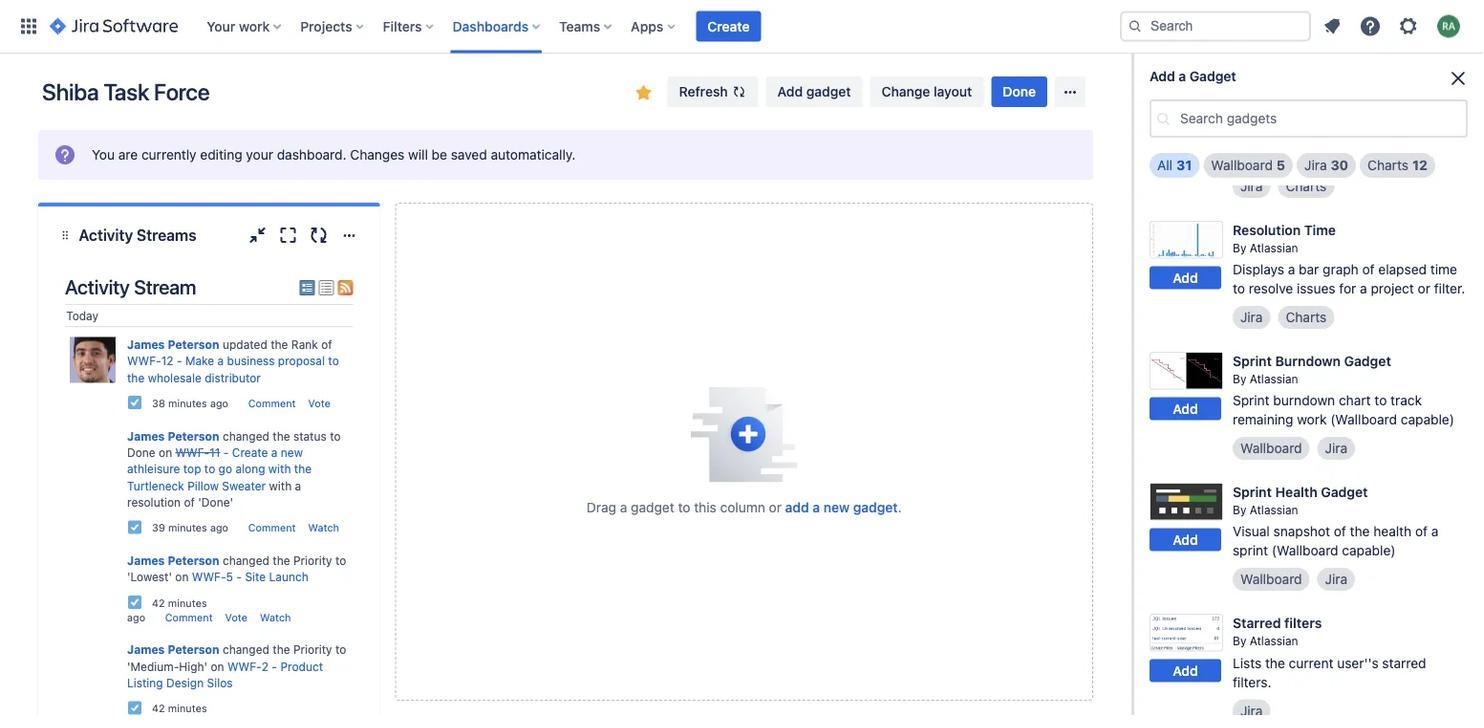 Task type: describe. For each thing, give the bounding box(es) containing it.
add inside button
[[778, 84, 803, 99]]

- create a new athleisure top to go along with the turtleneck pillow sweater
[[127, 446, 312, 492]]

on for done
[[159, 446, 172, 459]]

refresh activity streams image
[[307, 224, 330, 247]]

automatically.
[[491, 147, 576, 163]]

'done'
[[198, 496, 233, 509]]

more dashboard actions image
[[1059, 80, 1082, 103]]

sprint for sprint burndown gadget
[[1233, 353, 1272, 368]]

wwf-5 - site launch
[[192, 570, 309, 584]]

2 horizontal spatial gadget
[[853, 499, 898, 515]]

- inside james peterson updated the rank of wwf-12 - make a business proposal to the wholesale distributor
[[177, 354, 182, 368]]

dashboard.
[[277, 147, 347, 163]]

wwf- for wwf-2 - product listing design silos
[[228, 660, 262, 673]]

atlassian for created
[[1250, 110, 1299, 123]]

12 inside james peterson updated the rank of wwf-12 - make a business proposal to the wholesale distributor
[[161, 354, 174, 368]]

sprint burndown gadget image
[[1150, 352, 1224, 390]]

new inside '- create a new athleisure top to go along with the turtleneck pillow sweater'
[[281, 446, 303, 459]]

with inside '- create a new athleisure top to go along with the turtleneck pillow sweater'
[[268, 462, 291, 476]]

sweater
[[222, 479, 266, 492]]

30
[[1331, 157, 1349, 173]]

projects button
[[295, 11, 372, 42]]

wwf-2 - product listing design silos
[[127, 660, 323, 690]]

site
[[245, 570, 266, 584]]

of inside with a resolution of 'done'
[[184, 496, 195, 509]]

0 horizontal spatial gadget
[[631, 499, 675, 515]]

make
[[185, 354, 214, 368]]

star shiba task force image
[[632, 81, 655, 104]]

dashboards
[[453, 18, 529, 34]]

a inside sprint health gadget by atlassian visual snapshot of the health of a sprint (wallboard capable)
[[1432, 524, 1439, 539]]

dashboards button
[[447, 11, 548, 42]]

charts for resolution time
[[1286, 309, 1327, 325]]

to inside resolution time by atlassian displays a bar graph of elapsed time to resolve issues for a project or filter.
[[1233, 281, 1246, 296]]

by inside starred filters by atlassian lists the current user''s starred filters.
[[1233, 635, 1247, 648]]

task image for 38
[[127, 395, 142, 410]]

this
[[694, 499, 717, 515]]

add gadget button
[[766, 76, 863, 107]]

jira left the 30
[[1305, 157, 1328, 173]]

graph
[[1323, 261, 1359, 277]]

sprint
[[1233, 543, 1269, 559]]

- inside '- create a new athleisure top to go along with the turtleneck pillow sweater'
[[223, 446, 229, 459]]

with inside with a resolution of 'done'
[[269, 479, 292, 492]]

peterson for 'medium-
[[168, 643, 219, 656]]

jira down 'resolve'
[[1241, 309, 1263, 325]]

sprint health gadget by atlassian visual snapshot of the health of a sprint (wallboard capable)
[[1233, 484, 1439, 559]]

jira down sprint health gadget by atlassian visual snapshot of the health of a sprint (wallboard capable)
[[1326, 571, 1348, 587]]

displays inside recently created chart by atlassian displays recently created issues for a specified project as a bar chart
[[1233, 130, 1285, 146]]

minutes for 'lowest'
[[168, 596, 207, 609]]

to inside '- create a new athleisure top to go along with the turtleneck pillow sweater'
[[204, 462, 215, 476]]

or inside resolution time by atlassian displays a bar graph of elapsed time to resolve issues for a project or filter.
[[1418, 281, 1431, 296]]

wwf- for wwf-5 - site launch
[[192, 570, 226, 584]]

comment link for priority
[[165, 611, 213, 623]]

design
[[166, 676, 204, 690]]

rank
[[291, 338, 318, 351]]

bar inside recently created chart by atlassian displays recently created issues for a specified project as a bar chart
[[1369, 149, 1389, 165]]

of right snapshot
[[1334, 524, 1347, 539]]

add for starred filters
[[1173, 663, 1199, 679]]

gadget for health
[[1322, 484, 1369, 500]]

activity for activity streams
[[79, 226, 133, 244]]

resolve
[[1249, 281, 1294, 296]]

apps button
[[625, 11, 683, 42]]

pillow
[[188, 479, 219, 492]]

high'
[[179, 660, 208, 673]]

create button
[[696, 11, 761, 42]]

recently created chart image
[[1150, 90, 1224, 127]]

editing
[[200, 147, 243, 163]]

wallboard for health
[[1241, 571, 1303, 587]]

change
[[882, 84, 931, 99]]

5 for wallboard
[[1277, 157, 1286, 173]]

changed the priority to 'lowest' on
[[127, 554, 346, 584]]

of inside resolution time by atlassian displays a bar graph of elapsed time to resolve issues for a project or filter.
[[1363, 261, 1375, 277]]

changes
[[350, 147, 405, 163]]

Search field
[[1120, 11, 1312, 42]]

burndown
[[1276, 353, 1341, 368]]

resolution
[[1233, 222, 1301, 237]]

1 horizontal spatial watch link
[[308, 521, 339, 534]]

all 31
[[1158, 157, 1192, 173]]

top
[[183, 462, 201, 476]]

31
[[1177, 157, 1192, 173]]

by for sprint health gadget
[[1233, 503, 1247, 517]]

0 vertical spatial 12
[[1413, 157, 1428, 173]]

snapshot
[[1274, 524, 1331, 539]]

done inside "changed the status to done on"
[[127, 446, 156, 459]]

- left "site"
[[237, 570, 242, 584]]

1 horizontal spatial new
[[824, 499, 850, 515]]

product
[[281, 660, 323, 673]]

add for sprint health gadget
[[1173, 532, 1199, 547]]

recently created chart by atlassian displays recently created issues for a specified project as a bar chart
[[1233, 90, 1463, 165]]

along
[[236, 462, 265, 476]]

change layout
[[882, 84, 973, 99]]

the inside starred filters by atlassian lists the current user''s starred filters.
[[1266, 655, 1286, 671]]

distributor
[[205, 371, 261, 384]]

atlassian inside starred filters by atlassian lists the current user''s starred filters.
[[1250, 635, 1299, 648]]

burndown
[[1274, 393, 1336, 408]]

wwf-12 - make a business proposal to the wholesale distributor link
[[127, 354, 339, 384]]

james peterson updated the rank of wwf-12 - make a business proposal to the wholesale distributor
[[127, 338, 339, 384]]

with a resolution of 'done'
[[127, 479, 301, 509]]

teams
[[559, 18, 601, 34]]

jira down wallboard 5
[[1241, 178, 1263, 194]]

(wallboard inside sprint health gadget by atlassian visual snapshot of the health of a sprint (wallboard capable)
[[1272, 543, 1339, 559]]

task image for changed the priority to 'medium-high' on
[[127, 700, 142, 716]]

the left wholesale
[[127, 371, 145, 384]]

task image for 39
[[127, 520, 142, 535]]

silos
[[207, 676, 233, 690]]

change layout button
[[870, 76, 984, 107]]

a inside '- create a new athleisure top to go along with the turtleneck pillow sweater'
[[271, 446, 278, 459]]

42 minutes ago
[[127, 596, 207, 623]]

athleisure
[[127, 462, 180, 476]]

add button for displays a bar graph of elapsed time to resolve issues for a project or filter.
[[1150, 266, 1222, 289]]

for inside recently created chart by atlassian displays recently created issues for a specified project as a bar chart
[[1435, 130, 1452, 146]]

task image for changed the priority to 'lowest' on
[[127, 595, 142, 610]]

shiba
[[42, 78, 99, 105]]

the inside sprint health gadget by atlassian visual snapshot of the health of a sprint (wallboard capable)
[[1351, 524, 1370, 539]]

0 vertical spatial comment link
[[248, 397, 296, 409]]

all
[[1158, 157, 1173, 173]]

atlassian for health
[[1250, 503, 1299, 517]]

settings image
[[1398, 15, 1421, 38]]

the inside "changed the status to done on"
[[273, 429, 290, 442]]

specified
[[1233, 149, 1290, 165]]

jira up recently
[[1241, 47, 1263, 63]]

2 sprint from the top
[[1233, 393, 1270, 408]]

issues inside recently created chart by atlassian displays recently created issues for a specified project as a bar chart
[[1393, 130, 1431, 146]]

james peterson link for changed the status to done on
[[127, 429, 219, 442]]

james peterson for done
[[127, 429, 219, 442]]

to inside 'sprint burndown gadget by atlassian sprint burndown chart to track remaining work (wallboard capable)'
[[1375, 393, 1388, 408]]

0 vertical spatial wallboard
[[1212, 157, 1273, 173]]

add for resolution time
[[1173, 269, 1199, 285]]

listing
[[127, 676, 163, 690]]

add up recently created chart image
[[1150, 68, 1176, 84]]

peterson inside james peterson updated the rank of wwf-12 - make a business proposal to the wholesale distributor
[[168, 338, 219, 351]]

priority for wwf-2 - product listing design silos
[[293, 643, 332, 656]]

atlassian for burndown
[[1250, 372, 1299, 386]]

filter.
[[1435, 281, 1466, 296]]

vote for 38 minutes ago
[[308, 397, 331, 409]]

your work
[[207, 18, 270, 34]]

watch for the bottom watch link
[[260, 611, 291, 623]]

updated
[[223, 338, 267, 351]]

filters.
[[1233, 674, 1272, 690]]

refresh image
[[732, 84, 747, 99]]

starred
[[1233, 615, 1282, 631]]

are
[[118, 147, 138, 163]]

time
[[1431, 261, 1458, 277]]

'medium-
[[127, 660, 179, 673]]

vote link for 38 minutes ago
[[308, 397, 331, 409]]

business
[[227, 354, 275, 368]]

minutes for done
[[168, 521, 207, 534]]

11
[[210, 446, 220, 459]]

0 vertical spatial comment
[[248, 397, 296, 409]]

add button for displays recently created issues for a specified project as a bar chart
[[1150, 135, 1222, 158]]

add
[[786, 499, 810, 515]]

be
[[432, 147, 447, 163]]

add gadget img image
[[691, 387, 798, 482]]

search image
[[1128, 19, 1143, 34]]

0 vertical spatial done
[[1003, 84, 1036, 99]]

peterson for 'lowest'
[[168, 554, 219, 567]]

project inside resolution time by atlassian displays a bar graph of elapsed time to resolve issues for a project or filter.
[[1371, 281, 1415, 296]]

resolution
[[127, 496, 181, 509]]

to inside changed the priority to 'medium-high' on
[[336, 643, 346, 656]]

comment for priority
[[165, 611, 213, 623]]

ago for 'lowest'
[[127, 611, 145, 623]]

the inside '- create a new athleisure top to go along with the turtleneck pillow sweater'
[[294, 462, 312, 476]]

add a gadget
[[1150, 68, 1237, 84]]

wwf- inside james peterson updated the rank of wwf-12 - make a business proposal to the wholesale distributor
[[127, 354, 161, 368]]

capable) inside 'sprint burndown gadget by atlassian sprint burndown chart to track remaining work (wallboard capable)'
[[1401, 412, 1455, 427]]

wallboard 5
[[1212, 157, 1286, 173]]

add a new gadget button
[[786, 498, 898, 517]]

Search gadgets field
[[1175, 101, 1467, 136]]

.
[[898, 499, 902, 515]]

launch
[[269, 570, 309, 584]]

today
[[66, 309, 98, 322]]

drag a gadget to this column or add a new gadget .
[[587, 499, 902, 515]]

to inside the changed the priority to 'lowest' on
[[336, 554, 346, 567]]

created
[[1342, 130, 1389, 146]]

james for changed the priority to 'lowest' on
[[127, 554, 165, 567]]

resolution time image
[[1150, 221, 1224, 258]]

recently
[[1289, 130, 1338, 146]]

vote link for 42 minutes ago
[[225, 611, 248, 623]]

remaining
[[1233, 412, 1294, 427]]

james peterson link for changed the priority to 'lowest' on
[[127, 554, 219, 567]]



Task type: vqa. For each thing, say whether or not it's contained in the screenshot.
rightmost Create
yes



Task type: locate. For each thing, give the bounding box(es) containing it.
watch for the rightmost watch link
[[308, 521, 339, 534]]

work inside 'sprint burndown gadget by atlassian sprint burndown chart to track remaining work (wallboard capable)'
[[1298, 412, 1327, 427]]

atlassian inside sprint health gadget by atlassian visual snapshot of the health of a sprint (wallboard capable)
[[1250, 503, 1299, 517]]

- inside wwf-2 - product listing design silos
[[272, 660, 277, 673]]

1 vertical spatial comment
[[248, 521, 296, 534]]

0 horizontal spatial project
[[1293, 149, 1337, 165]]

you
[[92, 147, 115, 163]]

3 by from the top
[[1233, 372, 1247, 386]]

38
[[152, 397, 165, 409]]

3 james peterson from the top
[[127, 643, 219, 656]]

4 peterson from the top
[[168, 643, 219, 656]]

starred
[[1383, 655, 1427, 671]]

will
[[408, 147, 428, 163]]

saved
[[451, 147, 487, 163]]

12 up wholesale
[[161, 354, 174, 368]]

watch
[[308, 521, 339, 534], [260, 611, 291, 623]]

2 vertical spatial ago
[[127, 611, 145, 623]]

42 for 'medium-
[[152, 702, 165, 715]]

your profile and settings image
[[1438, 15, 1461, 38]]

issues up charts 12
[[1393, 130, 1431, 146]]

peterson up high'
[[168, 643, 219, 656]]

as
[[1340, 149, 1354, 165]]

1 vertical spatial task image
[[127, 700, 142, 716]]

1 horizontal spatial 5
[[1277, 157, 1286, 173]]

james up athleisure
[[127, 429, 165, 442]]

chart right as
[[1393, 149, 1425, 165]]

wwf- up wholesale
[[127, 354, 161, 368]]

sprint health gadget image
[[1150, 483, 1224, 521]]

minutes
[[168, 397, 207, 409], [168, 521, 207, 534], [168, 596, 207, 609], [168, 702, 207, 715]]

gadget for burndown
[[1345, 353, 1392, 368]]

2 vertical spatial wallboard
[[1241, 571, 1303, 587]]

2 james from the top
[[127, 429, 165, 442]]

5 for wwf-
[[226, 570, 233, 584]]

wwf- for wwf-11
[[175, 446, 210, 459]]

time
[[1305, 222, 1336, 237]]

by down recently
[[1233, 110, 1247, 123]]

1 vertical spatial 12
[[161, 354, 174, 368]]

2 by from the top
[[1233, 241, 1247, 255]]

1 vertical spatial for
[[1340, 281, 1357, 296]]

5 add button from the top
[[1150, 659, 1222, 682]]

wwf- inside wwf-2 - product listing design silos
[[228, 660, 262, 673]]

to inside james peterson updated the rank of wwf-12 - make a business proposal to the wholesale distributor
[[328, 354, 339, 368]]

create inside button
[[708, 18, 750, 34]]

comment for status
[[248, 521, 296, 534]]

42 down 'lowest' at the left of page
[[152, 596, 165, 609]]

create inside '- create a new athleisure top to go along with the turtleneck pillow sweater'
[[232, 446, 268, 459]]

activity up today
[[65, 275, 130, 298]]

1 horizontal spatial gadget
[[807, 84, 851, 99]]

1 by from the top
[[1233, 110, 1247, 123]]

1 vertical spatial new
[[824, 499, 850, 515]]

starred filters image
[[1150, 614, 1224, 652]]

add right refresh icon
[[778, 84, 803, 99]]

chart inside recently created chart by atlassian displays recently created issues for a specified project as a bar chart
[[1393, 149, 1425, 165]]

wwf- left "site"
[[192, 570, 226, 584]]

(wallboard inside 'sprint burndown gadget by atlassian sprint burndown chart to track remaining work (wallboard capable)'
[[1331, 412, 1398, 427]]

-
[[177, 354, 182, 368], [223, 446, 229, 459], [237, 570, 242, 584], [272, 660, 277, 673]]

starred filters by atlassian lists the current user''s starred filters.
[[1233, 615, 1427, 690]]

priority for wwf-5 - site launch
[[293, 554, 332, 567]]

chart inside 'sprint burndown gadget by atlassian sprint burndown chart to track remaining work (wallboard capable)'
[[1339, 393, 1372, 408]]

2 vertical spatial james peterson
[[127, 643, 219, 656]]

minutes inside 42 minutes ago
[[168, 596, 207, 609]]

gadget for a
[[1190, 68, 1237, 84]]

sprint burndown gadget by atlassian sprint burndown chart to track remaining work (wallboard capable)
[[1233, 353, 1455, 427]]

create up the along
[[232, 446, 268, 459]]

for
[[1435, 130, 1452, 146], [1340, 281, 1357, 296]]

new down status
[[281, 446, 303, 459]]

james inside james peterson updated the rank of wwf-12 - make a business proposal to the wholesale distributor
[[127, 338, 165, 351]]

changed inside the changed the priority to 'lowest' on
[[223, 554, 269, 567]]

james for changed the status to done on
[[127, 429, 165, 442]]

lists
[[1233, 655, 1262, 671]]

the left status
[[273, 429, 290, 442]]

by inside 'sprint burndown gadget by atlassian sprint burndown chart to track remaining work (wallboard capable)'
[[1233, 372, 1247, 386]]

you are currently editing your dashboard. changes will be saved automatically.
[[92, 147, 576, 163]]

1 james peterson from the top
[[127, 429, 219, 442]]

3 james from the top
[[127, 554, 165, 567]]

projects
[[300, 18, 352, 34]]

james peterson link up 'lowest' at the left of page
[[127, 554, 219, 567]]

4 add button from the top
[[1150, 528, 1222, 551]]

ago inside 42 minutes ago
[[127, 611, 145, 623]]

current
[[1289, 655, 1334, 671]]

2 add button from the top
[[1150, 266, 1222, 289]]

0 vertical spatial watch
[[308, 521, 339, 534]]

james peterson up wwf-11
[[127, 429, 219, 442]]

1 task image from the top
[[127, 595, 142, 610]]

a inside james peterson updated the rank of wwf-12 - make a business proposal to the wholesale distributor
[[218, 354, 224, 368]]

1 vertical spatial create
[[232, 446, 268, 459]]

1 vertical spatial task image
[[127, 520, 142, 535]]

add button for lists the current user''s starred filters.
[[1150, 659, 1222, 682]]

wwf-
[[127, 354, 161, 368], [175, 446, 210, 459], [192, 570, 226, 584], [228, 660, 262, 673]]

chart
[[1348, 90, 1384, 106]]

the up product
[[273, 643, 290, 656]]

on for 'lowest'
[[175, 570, 189, 584]]

2 vertical spatial changed
[[223, 643, 269, 656]]

1 vertical spatial (wallboard
[[1272, 543, 1339, 559]]

james peterson for 'lowest'
[[127, 554, 219, 567]]

sprint for sprint health gadget
[[1233, 484, 1272, 500]]

changed up 2
[[223, 643, 269, 656]]

the inside the changed the priority to 'lowest' on
[[273, 554, 290, 567]]

add button down recently created chart image
[[1150, 135, 1222, 158]]

changed for 'medium-
[[223, 643, 269, 656]]

1 task image from the top
[[127, 395, 142, 410]]

watch link
[[308, 521, 339, 534], [260, 611, 291, 623]]

1 horizontal spatial vote
[[308, 397, 331, 409]]

sprint inside sprint health gadget by atlassian visual snapshot of the health of a sprint (wallboard capable)
[[1233, 484, 1272, 500]]

by inside recently created chart by atlassian displays recently created issues for a specified project as a bar chart
[[1233, 110, 1247, 123]]

2 vertical spatial comment
[[165, 611, 213, 623]]

minutes right '39' at the left bottom of page
[[168, 521, 207, 534]]

0 horizontal spatial 12
[[161, 354, 174, 368]]

add gadget
[[778, 84, 851, 99]]

help image
[[1359, 15, 1382, 38]]

1 vertical spatial 42
[[152, 702, 165, 715]]

wwf- up silos
[[228, 660, 262, 673]]

3 atlassian from the top
[[1250, 372, 1299, 386]]

with
[[268, 462, 291, 476], [269, 479, 292, 492]]

create
[[708, 18, 750, 34], [232, 446, 268, 459]]

the up 'launch'
[[273, 554, 290, 567]]

priority inside changed the priority to 'medium-high' on
[[293, 643, 332, 656]]

activity up activity stream
[[79, 226, 133, 244]]

james up 'lowest' at the left of page
[[127, 554, 165, 567]]

0 vertical spatial for
[[1435, 130, 1452, 146]]

atlassian inside recently created chart by atlassian displays recently created issues for a specified project as a bar chart
[[1250, 110, 1299, 123]]

changed for done
[[223, 429, 269, 442]]

2 peterson from the top
[[168, 429, 219, 442]]

minutes down 'lowest' at the left of page
[[168, 596, 207, 609]]

issues inside resolution time by atlassian displays a bar graph of elapsed time to resolve issues for a project or filter.
[[1297, 281, 1336, 296]]

1 vertical spatial changed
[[223, 554, 269, 567]]

peterson down the 39 minutes ago
[[168, 554, 219, 567]]

3 minutes from the top
[[168, 596, 207, 609]]

jira software image
[[50, 15, 178, 38], [50, 15, 178, 38]]

work inside dropdown button
[[239, 18, 270, 34]]

2 task image from the top
[[127, 520, 142, 535]]

2 vertical spatial sprint
[[1233, 484, 1272, 500]]

james up the 'medium-
[[127, 643, 165, 656]]

refresh
[[679, 84, 728, 99]]

ago for done
[[210, 521, 229, 534]]

the
[[271, 338, 288, 351], [127, 371, 145, 384], [273, 429, 290, 442], [294, 462, 312, 476], [1351, 524, 1370, 539], [273, 554, 290, 567], [273, 643, 290, 656], [1266, 655, 1286, 671]]

1 horizontal spatial chart
[[1393, 149, 1425, 165]]

gadget left "change" on the top
[[807, 84, 851, 99]]

0 horizontal spatial 5
[[226, 570, 233, 584]]

0 vertical spatial sprint
[[1233, 353, 1272, 368]]

1 vertical spatial vote
[[225, 611, 248, 623]]

close icon image
[[1447, 67, 1470, 90]]

0 vertical spatial task image
[[127, 395, 142, 410]]

task image
[[127, 595, 142, 610], [127, 700, 142, 716]]

activity stream
[[65, 275, 196, 298]]

maximize activity streams image
[[277, 224, 300, 247]]

1 vertical spatial project
[[1371, 281, 1415, 296]]

elapsed
[[1379, 261, 1427, 277]]

1 vertical spatial 5
[[226, 570, 233, 584]]

1 vertical spatial sprint
[[1233, 393, 1270, 408]]

0 vertical spatial watch link
[[308, 521, 339, 534]]

0 vertical spatial 42
[[152, 596, 165, 609]]

4 james from the top
[[127, 643, 165, 656]]

5 atlassian from the top
[[1250, 635, 1299, 648]]

primary element
[[11, 0, 1120, 53]]

3 peterson from the top
[[168, 554, 219, 567]]

4 james peterson link from the top
[[127, 643, 219, 656]]

by inside resolution time by atlassian displays a bar graph of elapsed time to resolve issues for a project or filter.
[[1233, 241, 1247, 255]]

0 horizontal spatial issues
[[1297, 281, 1336, 296]]

health
[[1276, 484, 1318, 500]]

proposal
[[278, 354, 325, 368]]

chart right burndown
[[1339, 393, 1372, 408]]

- right 11
[[223, 446, 229, 459]]

0 vertical spatial priority
[[293, 554, 332, 567]]

vote up changed the priority to 'medium-high' on
[[225, 611, 248, 623]]

0 vertical spatial new
[[281, 446, 303, 459]]

minutes inside 42 minutes
[[168, 702, 207, 715]]

created
[[1293, 90, 1344, 106]]

gadget up track
[[1345, 353, 1392, 368]]

resolution time by atlassian displays a bar graph of elapsed time to resolve issues for a project or filter.
[[1233, 222, 1466, 296]]

gadget right 'health'
[[1322, 484, 1369, 500]]

2 displays from the top
[[1233, 261, 1285, 277]]

watch up 'launch'
[[308, 521, 339, 534]]

0 vertical spatial capable)
[[1401, 412, 1455, 427]]

of right graph
[[1363, 261, 1375, 277]]

stream
[[134, 275, 196, 298]]

1 vertical spatial issues
[[1297, 281, 1336, 296]]

to inside "changed the status to done on"
[[330, 429, 341, 442]]

comment link down "sweater"
[[248, 521, 296, 534]]

a
[[1179, 68, 1187, 84], [1456, 130, 1463, 146], [1358, 149, 1365, 165], [1289, 261, 1296, 277], [1361, 281, 1368, 296], [218, 354, 224, 368], [271, 446, 278, 459], [295, 479, 301, 492], [620, 499, 628, 515], [813, 499, 820, 515], [1432, 524, 1439, 539]]

add button for visual snapshot of the health of a sprint (wallboard capable)
[[1150, 528, 1222, 551]]

1 priority from the top
[[293, 554, 332, 567]]

column
[[720, 499, 766, 515]]

1 vertical spatial on
[[175, 570, 189, 584]]

sprint left burndown
[[1233, 353, 1272, 368]]

work
[[239, 18, 270, 34], [1298, 412, 1327, 427]]

task image
[[127, 395, 142, 410], [127, 520, 142, 535]]

0 horizontal spatial on
[[159, 446, 172, 459]]

add for sprint burndown gadget
[[1173, 401, 1199, 416]]

0 vertical spatial changed
[[223, 429, 269, 442]]

for down graph
[[1340, 281, 1357, 296]]

minimize activity streams image
[[246, 224, 269, 247]]

charts for recently created chart
[[1286, 178, 1327, 194]]

0 horizontal spatial vote
[[225, 611, 248, 623]]

james for changed the priority to 'medium-high' on
[[127, 643, 165, 656]]

of
[[1363, 261, 1375, 277], [321, 338, 332, 351], [184, 496, 195, 509], [1334, 524, 1347, 539], [1416, 524, 1428, 539]]

1 vertical spatial wallboard
[[1241, 440, 1303, 456]]

1 james peterson link from the top
[[127, 338, 219, 351]]

atlassian up burndown
[[1250, 372, 1299, 386]]

comment down "sweater"
[[248, 521, 296, 534]]

1 vertical spatial with
[[269, 479, 292, 492]]

2 horizontal spatial on
[[211, 660, 224, 673]]

3 james peterson link from the top
[[127, 554, 219, 567]]

0 horizontal spatial or
[[769, 499, 782, 515]]

comment link up high'
[[165, 611, 213, 623]]

1 vertical spatial chart
[[1339, 393, 1372, 408]]

wallboard for burndown
[[1241, 440, 1303, 456]]

gadget inside add gadget button
[[807, 84, 851, 99]]

project inside recently created chart by atlassian displays recently created issues for a specified project as a bar chart
[[1293, 149, 1337, 165]]

by for recently created chart
[[1233, 110, 1247, 123]]

1 peterson from the top
[[168, 338, 219, 351]]

changed inside "changed the status to done on"
[[223, 429, 269, 442]]

priority up product
[[293, 643, 332, 656]]

bar
[[1369, 149, 1389, 165], [1299, 261, 1320, 277]]

5 by from the top
[[1233, 635, 1247, 648]]

1 horizontal spatial for
[[1435, 130, 1452, 146]]

1 horizontal spatial work
[[1298, 412, 1327, 427]]

1 horizontal spatial create
[[708, 18, 750, 34]]

comment
[[248, 397, 296, 409], [248, 521, 296, 534], [165, 611, 213, 623]]

0 vertical spatial work
[[239, 18, 270, 34]]

2 james peterson link from the top
[[127, 429, 219, 442]]

done
[[1003, 84, 1036, 99], [127, 446, 156, 459]]

comment link down distributor
[[248, 397, 296, 409]]

1 42 from the top
[[152, 596, 165, 609]]

1 horizontal spatial done
[[1003, 84, 1036, 99]]

1 vertical spatial vote link
[[225, 611, 248, 623]]

1 vertical spatial bar
[[1299, 261, 1320, 277]]

0 vertical spatial activity
[[79, 226, 133, 244]]

1 james from the top
[[127, 338, 165, 351]]

a inside with a resolution of 'done'
[[295, 479, 301, 492]]

0 horizontal spatial watch link
[[260, 611, 291, 623]]

2 minutes from the top
[[168, 521, 207, 534]]

0 horizontal spatial work
[[239, 18, 270, 34]]

add button down starred filters image
[[1150, 659, 1222, 682]]

project down recently
[[1293, 149, 1337, 165]]

task image left '39' at the left bottom of page
[[127, 520, 142, 535]]

0 vertical spatial (wallboard
[[1331, 412, 1398, 427]]

1 horizontal spatial bar
[[1369, 149, 1389, 165]]

changed the status to done on
[[127, 429, 341, 459]]

comment link for status
[[248, 521, 296, 534]]

minutes for 'medium-
[[168, 702, 207, 715]]

2 vertical spatial on
[[211, 660, 224, 673]]

of inside james peterson updated the rank of wwf-12 - make a business proposal to the wholesale distributor
[[321, 338, 332, 351]]

the left rank
[[271, 338, 288, 351]]

banner containing your work
[[0, 0, 1484, 54]]

(wallboard down snapshot
[[1272, 543, 1339, 559]]

1 horizontal spatial project
[[1371, 281, 1415, 296]]

wwf-5 - site launch link
[[192, 570, 309, 584]]

james peterson link up high'
[[127, 643, 219, 656]]

activity streams
[[79, 226, 196, 244]]

on right 'lowest' at the left of page
[[175, 570, 189, 584]]

add button
[[1150, 135, 1222, 158], [1150, 266, 1222, 289], [1150, 397, 1222, 420], [1150, 528, 1222, 551], [1150, 659, 1222, 682]]

0 vertical spatial or
[[1418, 281, 1431, 296]]

42 for 'lowest'
[[152, 596, 165, 609]]

peterson
[[168, 338, 219, 351], [168, 429, 219, 442], [168, 554, 219, 567], [168, 643, 219, 656]]

or left filter. at the top of the page
[[1418, 281, 1431, 296]]

0 horizontal spatial capable)
[[1343, 543, 1396, 559]]

capable) down health at the bottom right
[[1343, 543, 1396, 559]]

1 minutes from the top
[[168, 397, 207, 409]]

gadget
[[807, 84, 851, 99], [631, 499, 675, 515], [853, 499, 898, 515]]

activity for activity stream
[[65, 275, 130, 298]]

add
[[1150, 68, 1176, 84], [778, 84, 803, 99], [1173, 138, 1199, 154], [1173, 269, 1199, 285], [1173, 401, 1199, 416], [1173, 532, 1199, 547], [1173, 663, 1199, 679]]

1 add button from the top
[[1150, 135, 1222, 158]]

priority up 'launch'
[[293, 554, 332, 567]]

watch link up 'launch'
[[308, 521, 339, 534]]

2 priority from the top
[[293, 643, 332, 656]]

2
[[262, 660, 269, 673]]

0 horizontal spatial new
[[281, 446, 303, 459]]

5
[[1277, 157, 1286, 173], [226, 570, 233, 584]]

vote link up changed the priority to 'medium-high' on
[[225, 611, 248, 623]]

atlassian down resolution at the right
[[1250, 241, 1299, 255]]

james peterson up high'
[[127, 643, 219, 656]]

1 vertical spatial watch
[[260, 611, 291, 623]]

0 horizontal spatial create
[[232, 446, 268, 459]]

1 horizontal spatial 12
[[1413, 157, 1428, 173]]

project down elapsed
[[1371, 281, 1415, 296]]

displays up 'resolve'
[[1233, 261, 1285, 277]]

changed up 'wwf-5 - site launch'
[[223, 554, 269, 567]]

by up remaining
[[1233, 372, 1247, 386]]

comment up high'
[[165, 611, 213, 623]]

comment link
[[248, 397, 296, 409], [248, 521, 296, 534], [165, 611, 213, 623]]

- up wholesale
[[177, 354, 182, 368]]

charts down jira 30
[[1286, 178, 1327, 194]]

3 sprint from the top
[[1233, 484, 1272, 500]]

minutes down wholesale
[[168, 397, 207, 409]]

0 vertical spatial charts
[[1368, 157, 1409, 173]]

42 inside 42 minutes
[[152, 702, 165, 715]]

vote for 42 minutes ago
[[225, 611, 248, 623]]

atlassian down 'health'
[[1250, 503, 1299, 517]]

42 down listing
[[152, 702, 165, 715]]

2 task image from the top
[[127, 700, 142, 716]]

gadget right the drag
[[631, 499, 675, 515]]

1 horizontal spatial on
[[175, 570, 189, 584]]

0 vertical spatial bar
[[1369, 149, 1389, 165]]

capable) inside sprint health gadget by atlassian visual snapshot of the health of a sprint (wallboard capable)
[[1343, 543, 1396, 559]]

0 vertical spatial issues
[[1393, 130, 1431, 146]]

by inside sprint health gadget by atlassian visual snapshot of the health of a sprint (wallboard capable)
[[1233, 503, 1247, 517]]

for inside resolution time by atlassian displays a bar graph of elapsed time to resolve issues for a project or filter.
[[1340, 281, 1357, 296]]

gadget inside 'sprint burndown gadget by atlassian sprint burndown chart to track remaining work (wallboard capable)'
[[1345, 353, 1392, 368]]

1 vertical spatial gadget
[[1345, 353, 1392, 368]]

user''s
[[1338, 655, 1379, 671]]

minutes down design
[[168, 702, 207, 715]]

banner
[[0, 0, 1484, 54]]

changed for 'lowest'
[[223, 554, 269, 567]]

0 vertical spatial on
[[159, 446, 172, 459]]

5 left "site"
[[226, 570, 233, 584]]

4 by from the top
[[1233, 503, 1247, 517]]

3 changed from the top
[[223, 643, 269, 656]]

add down sprint health gadget image
[[1173, 532, 1199, 547]]

the down status
[[294, 462, 312, 476]]

changed the priority to 'medium-high' on
[[127, 643, 346, 673]]

5 left jira 30
[[1277, 157, 1286, 173]]

done link
[[992, 76, 1048, 107]]

3 add button from the top
[[1150, 397, 1222, 420]]

2 atlassian from the top
[[1250, 241, 1299, 255]]

1 changed from the top
[[223, 429, 269, 442]]

gadget up recently created chart image
[[1190, 68, 1237, 84]]

1 vertical spatial comment link
[[248, 521, 296, 534]]

1 sprint from the top
[[1233, 353, 1272, 368]]

4 minutes from the top
[[168, 702, 207, 715]]

1 atlassian from the top
[[1250, 110, 1299, 123]]

- right 2
[[272, 660, 277, 673]]

1 vertical spatial work
[[1298, 412, 1327, 427]]

add button down resolution time image
[[1150, 266, 1222, 289]]

1 vertical spatial charts
[[1286, 178, 1327, 194]]

wwf-2 - product listing design silos link
[[127, 660, 323, 690]]

vote link
[[308, 397, 331, 409], [225, 611, 248, 623]]

james peterson link for changed the priority to 'medium-high' on
[[127, 643, 219, 656]]

drag
[[587, 499, 617, 515]]

of right health at the bottom right
[[1416, 524, 1428, 539]]

4 atlassian from the top
[[1250, 503, 1299, 517]]

ago down 'done'
[[210, 521, 229, 534]]

12 right as
[[1413, 157, 1428, 173]]

work right your
[[239, 18, 270, 34]]

changed inside changed the priority to 'medium-high' on
[[223, 643, 269, 656]]

jira 30
[[1305, 157, 1349, 173]]

0 horizontal spatial chart
[[1339, 393, 1372, 408]]

0 vertical spatial gadget
[[1190, 68, 1237, 84]]

0 vertical spatial chart
[[1393, 149, 1425, 165]]

0 vertical spatial displays
[[1233, 130, 1285, 146]]

new
[[281, 446, 303, 459], [824, 499, 850, 515]]

activity
[[79, 226, 133, 244], [65, 275, 130, 298]]

james peterson link for updated the rank of
[[127, 338, 219, 351]]

the inside changed the priority to 'medium-high' on
[[273, 643, 290, 656]]

more actions for activity streams gadget image
[[338, 224, 361, 247]]

done left more dashboard actions image
[[1003, 84, 1036, 99]]

add button down sprint health gadget image
[[1150, 528, 1222, 551]]

add down the sprint burndown gadget image
[[1173, 401, 1199, 416]]

done up athleisure
[[127, 446, 156, 459]]

james peterson image
[[70, 337, 116, 383]]

chart
[[1393, 149, 1425, 165], [1339, 393, 1372, 408]]

1 vertical spatial james peterson
[[127, 554, 219, 567]]

atlassian inside 'sprint burndown gadget by atlassian sprint burndown chart to track remaining work (wallboard capable)'
[[1250, 372, 1299, 386]]

priority inside the changed the priority to 'lowest' on
[[293, 554, 332, 567]]

1 horizontal spatial vote link
[[308, 397, 331, 409]]

displays inside resolution time by atlassian displays a bar graph of elapsed time to resolve issues for a project or filter.
[[1233, 261, 1285, 277]]

0 vertical spatial project
[[1293, 149, 1337, 165]]

0 vertical spatial james peterson
[[127, 429, 219, 442]]

0 horizontal spatial done
[[127, 446, 156, 459]]

0 vertical spatial vote link
[[308, 397, 331, 409]]

1 vertical spatial priority
[[293, 643, 332, 656]]

the right the "lists"
[[1266, 655, 1286, 671]]

wwf-11
[[175, 446, 220, 459]]

with right the along
[[268, 462, 291, 476]]

notifications image
[[1321, 15, 1344, 38]]

by for sprint burndown gadget
[[1233, 372, 1247, 386]]

gadget inside sprint health gadget by atlassian visual snapshot of the health of a sprint (wallboard capable)
[[1322, 484, 1369, 500]]

1 vertical spatial watch link
[[260, 611, 291, 623]]

2 changed from the top
[[223, 554, 269, 567]]

add for recently created chart
[[1173, 138, 1199, 154]]

42 inside 42 minutes ago
[[152, 596, 165, 609]]

on inside changed the priority to 'medium-high' on
[[211, 660, 224, 673]]

1 vertical spatial done
[[127, 446, 156, 459]]

1 displays from the top
[[1233, 130, 1285, 146]]

atlassian inside resolution time by atlassian displays a bar graph of elapsed time to resolve issues for a project or filter.
[[1250, 241, 1299, 255]]

task image down 'lowest' at the left of page
[[127, 595, 142, 610]]

peterson for done
[[168, 429, 219, 442]]

0 vertical spatial ago
[[210, 397, 229, 409]]

currently
[[141, 147, 197, 163]]

2 42 from the top
[[152, 702, 165, 715]]

add button for sprint burndown chart to track remaining work (wallboard capable)
[[1150, 397, 1222, 420]]

appswitcher icon image
[[17, 15, 40, 38]]

your work button
[[201, 11, 289, 42]]

james up wholesale
[[127, 338, 165, 351]]

1 horizontal spatial capable)
[[1401, 412, 1455, 427]]

0 horizontal spatial vote link
[[225, 611, 248, 623]]

sprint
[[1233, 353, 1272, 368], [1233, 393, 1270, 408], [1233, 484, 1272, 500]]

0 vertical spatial with
[[268, 462, 291, 476]]

charts down "created" on the right top of page
[[1368, 157, 1409, 173]]

jira down burndown
[[1326, 440, 1348, 456]]

work down burndown
[[1298, 412, 1327, 427]]

38 minutes ago
[[152, 397, 229, 409]]

39
[[152, 521, 165, 534]]

on inside the changed the priority to 'lowest' on
[[175, 570, 189, 584]]

on inside "changed the status to done on"
[[159, 446, 172, 459]]

gadget right add
[[853, 499, 898, 515]]

2 james peterson from the top
[[127, 554, 219, 567]]

vote link up status
[[308, 397, 331, 409]]

add down resolution time image
[[1173, 269, 1199, 285]]

your
[[207, 18, 235, 34]]

bar inside resolution time by atlassian displays a bar graph of elapsed time to resolve issues for a project or filter.
[[1299, 261, 1320, 277]]

capable) down track
[[1401, 412, 1455, 427]]

0 vertical spatial 5
[[1277, 157, 1286, 173]]

james peterson for 'medium-
[[127, 643, 219, 656]]

of right rank
[[321, 338, 332, 351]]

capable)
[[1401, 412, 1455, 427], [1343, 543, 1396, 559]]



